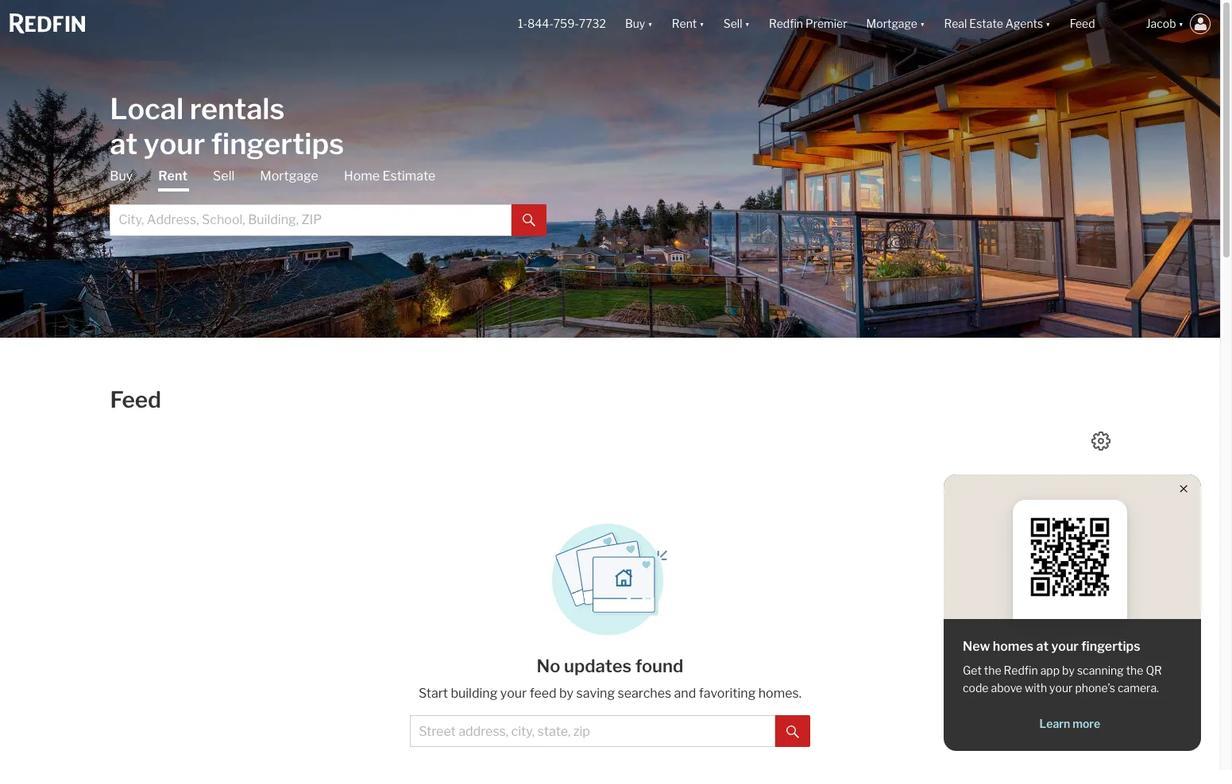 Task type: locate. For each thing, give the bounding box(es) containing it.
redfin up above at the bottom of page
[[1004, 664, 1038, 677]]

▾ inside sell ▾ dropdown button
[[745, 17, 750, 30]]

buy inside buy ▾ dropdown button
[[625, 17, 646, 30]]

estimate
[[383, 168, 436, 183]]

mortgage link
[[260, 167, 319, 185]]

1 vertical spatial mortgage
[[260, 168, 319, 183]]

fingertips up mortgage link
[[211, 126, 344, 161]]

0 horizontal spatial rent
[[158, 168, 188, 183]]

sell for sell ▾
[[724, 17, 743, 30]]

▾ left real
[[920, 17, 925, 30]]

2 ▾ from the left
[[699, 17, 705, 30]]

jacob
[[1146, 17, 1177, 30]]

at for local
[[110, 126, 138, 161]]

▾ left sell ▾
[[699, 17, 705, 30]]

1 horizontal spatial by
[[1063, 664, 1075, 677]]

0 horizontal spatial redfin
[[769, 17, 803, 30]]

at up 'buy' link at the left
[[110, 126, 138, 161]]

0 horizontal spatial sell
[[213, 168, 235, 183]]

by right the "app"
[[1063, 664, 1075, 677]]

▾ inside buy ▾ dropdown button
[[648, 17, 653, 30]]

1 the from the left
[[984, 664, 1002, 677]]

building
[[451, 686, 498, 701]]

updates
[[564, 656, 632, 676]]

feed button
[[1061, 0, 1137, 48]]

buy right the 7732
[[625, 17, 646, 30]]

sell down local rentals at your fingertips at the left
[[213, 168, 235, 183]]

sell inside dropdown button
[[724, 17, 743, 30]]

agents
[[1006, 17, 1044, 30]]

premier
[[806, 17, 848, 30]]

4 ▾ from the left
[[920, 17, 925, 30]]

rent link
[[158, 167, 188, 191]]

0 vertical spatial buy
[[625, 17, 646, 30]]

app install qr code image
[[1026, 513, 1115, 602]]

0 horizontal spatial buy
[[110, 168, 133, 183]]

▾ right agents
[[1046, 17, 1051, 30]]

buy ▾
[[625, 17, 653, 30]]

0 vertical spatial redfin
[[769, 17, 803, 30]]

1 horizontal spatial at
[[1037, 639, 1049, 654]]

your down the "app"
[[1050, 681, 1073, 695]]

1 horizontal spatial sell
[[724, 17, 743, 30]]

844-
[[528, 17, 554, 30]]

0 horizontal spatial by
[[559, 686, 574, 701]]

tab list
[[110, 167, 547, 236]]

1 horizontal spatial buy
[[625, 17, 646, 30]]

with
[[1025, 681, 1047, 695]]

0 vertical spatial fingertips
[[211, 126, 344, 161]]

0 horizontal spatial feed
[[110, 386, 161, 413]]

buy link
[[110, 167, 133, 185]]

0 vertical spatial feed
[[1070, 17, 1096, 30]]

▾ for mortgage ▾
[[920, 17, 925, 30]]

rentals
[[190, 91, 285, 126]]

redfin inside "button"
[[769, 17, 803, 30]]

▾ inside mortgage ▾ dropdown button
[[920, 17, 925, 30]]

searches
[[618, 686, 672, 701]]

your
[[144, 126, 205, 161], [1052, 639, 1079, 654], [1050, 681, 1073, 695], [500, 686, 527, 701]]

fingertips for local rentals at your fingertips
[[211, 126, 344, 161]]

▾ left rent ▾
[[648, 17, 653, 30]]

mortgage for mortgage
[[260, 168, 319, 183]]

0 horizontal spatial the
[[984, 664, 1002, 677]]

feed inside button
[[1070, 17, 1096, 30]]

5 ▾ from the left
[[1046, 17, 1051, 30]]

1 vertical spatial redfin
[[1004, 664, 1038, 677]]

found
[[635, 656, 684, 676]]

1 vertical spatial rent
[[158, 168, 188, 183]]

759-
[[554, 17, 579, 30]]

at up the "app"
[[1037, 639, 1049, 654]]

1 horizontal spatial mortgage
[[867, 17, 918, 30]]

rent right buy ▾
[[672, 17, 697, 30]]

sell
[[724, 17, 743, 30], [213, 168, 235, 183]]

1 ▾ from the left
[[648, 17, 653, 30]]

3 ▾ from the left
[[745, 17, 750, 30]]

fingertips up scanning
[[1082, 639, 1141, 654]]

sell for sell
[[213, 168, 235, 183]]

mortgage up the city, address, school, building, zip search field
[[260, 168, 319, 183]]

0 horizontal spatial at
[[110, 126, 138, 161]]

buy inside tab list
[[110, 168, 133, 183]]

1 vertical spatial at
[[1037, 639, 1049, 654]]

the
[[984, 664, 1002, 677], [1127, 664, 1144, 677]]

your up the "app"
[[1052, 639, 1079, 654]]

6 ▾ from the left
[[1179, 17, 1184, 30]]

by right "feed"
[[559, 686, 574, 701]]

get
[[963, 664, 982, 677]]

sell ▾ button
[[714, 0, 760, 48]]

get the redfin app by scanning the qr code above with your phone's camera.
[[963, 664, 1162, 695]]

rent
[[672, 17, 697, 30], [158, 168, 188, 183]]

phone's
[[1076, 681, 1116, 695]]

0 vertical spatial by
[[1063, 664, 1075, 677]]

▾ right rent ▾
[[745, 17, 750, 30]]

1 horizontal spatial the
[[1127, 664, 1144, 677]]

0 vertical spatial sell
[[724, 17, 743, 30]]

the up camera.
[[1127, 664, 1144, 677]]

fingertips for new homes at your fingertips
[[1082, 639, 1141, 654]]

▾ inside rent ▾ dropdown button
[[699, 17, 705, 30]]

sell right rent ▾
[[724, 17, 743, 30]]

the right 'get'
[[984, 664, 1002, 677]]

homes
[[993, 639, 1034, 654]]

sell link
[[213, 167, 235, 185]]

1 vertical spatial buy
[[110, 168, 133, 183]]

no updates found
[[537, 656, 684, 676]]

redfin premier button
[[760, 0, 857, 48]]

1 vertical spatial by
[[559, 686, 574, 701]]

your up rent link
[[144, 126, 205, 161]]

by for feed
[[559, 686, 574, 701]]

buy for buy ▾
[[625, 17, 646, 30]]

buy ▾ button
[[625, 0, 653, 48]]

tab list containing buy
[[110, 167, 547, 236]]

your inside local rentals at your fingertips
[[144, 126, 205, 161]]

▾ right the jacob
[[1179, 17, 1184, 30]]

home
[[344, 168, 380, 183]]

mortgage inside dropdown button
[[867, 17, 918, 30]]

1 horizontal spatial feed
[[1070, 17, 1096, 30]]

by inside get the redfin app by scanning the qr code above with your phone's camera.
[[1063, 664, 1075, 677]]

rent inside rent ▾ dropdown button
[[672, 17, 697, 30]]

0 vertical spatial at
[[110, 126, 138, 161]]

at
[[110, 126, 138, 161], [1037, 639, 1049, 654]]

0 vertical spatial rent
[[672, 17, 697, 30]]

feed
[[1070, 17, 1096, 30], [110, 386, 161, 413]]

1-
[[518, 17, 528, 30]]

learn
[[1040, 717, 1071, 730]]

1 horizontal spatial fingertips
[[1082, 639, 1141, 654]]

rent left sell "link"
[[158, 168, 188, 183]]

at inside local rentals at your fingertips
[[110, 126, 138, 161]]

redfin premier
[[769, 17, 848, 30]]

buy
[[625, 17, 646, 30], [110, 168, 133, 183]]

fingertips
[[211, 126, 344, 161], [1082, 639, 1141, 654]]

your inside get the redfin app by scanning the qr code above with your phone's camera.
[[1050, 681, 1073, 695]]

real
[[944, 17, 967, 30]]

buy left rent link
[[110, 168, 133, 183]]

home estimate
[[344, 168, 436, 183]]

mortgage for mortgage ▾
[[867, 17, 918, 30]]

1 horizontal spatial rent
[[672, 17, 697, 30]]

homes.
[[759, 686, 802, 701]]

0 horizontal spatial mortgage
[[260, 168, 319, 183]]

fingertips inside local rentals at your fingertips
[[211, 126, 344, 161]]

sell ▾
[[724, 17, 750, 30]]

camera.
[[1118, 681, 1159, 695]]

real estate agents ▾
[[944, 17, 1051, 30]]

1 horizontal spatial redfin
[[1004, 664, 1038, 677]]

learn more
[[1040, 717, 1101, 730]]

mortgage ▾
[[867, 17, 925, 30]]

0 vertical spatial mortgage
[[867, 17, 918, 30]]

▾ inside real estate agents ▾ link
[[1046, 17, 1051, 30]]

▾ for rent ▾
[[699, 17, 705, 30]]

mortgage left real
[[867, 17, 918, 30]]

buy ▾ button
[[616, 0, 663, 48]]

redfin left premier
[[769, 17, 803, 30]]

by
[[1063, 664, 1075, 677], [559, 686, 574, 701]]

0 horizontal spatial fingertips
[[211, 126, 344, 161]]

▾
[[648, 17, 653, 30], [699, 17, 705, 30], [745, 17, 750, 30], [920, 17, 925, 30], [1046, 17, 1051, 30], [1179, 17, 1184, 30]]

1 vertical spatial feed
[[110, 386, 161, 413]]

mortgage
[[867, 17, 918, 30], [260, 168, 319, 183]]

▾ for jacob ▾
[[1179, 17, 1184, 30]]

redfin
[[769, 17, 803, 30], [1004, 664, 1038, 677]]

1 vertical spatial sell
[[213, 168, 235, 183]]

rent ▾ button
[[672, 0, 705, 48]]

1 vertical spatial fingertips
[[1082, 639, 1141, 654]]



Task type: vqa. For each thing, say whether or not it's contained in the screenshot.
Self
no



Task type: describe. For each thing, give the bounding box(es) containing it.
home estimate link
[[344, 167, 436, 185]]

▾ for buy ▾
[[648, 17, 653, 30]]

start building your feed by saving searches and favoriting homes.
[[419, 686, 802, 701]]

submit search image
[[523, 214, 536, 227]]

above
[[991, 681, 1023, 695]]

▾ for sell ▾
[[745, 17, 750, 30]]

new
[[963, 639, 991, 654]]

7732
[[579, 17, 606, 30]]

mortgage ▾ button
[[857, 0, 935, 48]]

rent ▾
[[672, 17, 705, 30]]

1-844-759-7732 link
[[518, 17, 606, 30]]

real estate agents ▾ button
[[935, 0, 1061, 48]]

buy for buy
[[110, 168, 133, 183]]

learn more link
[[963, 716, 1177, 731]]

rent ▾ button
[[663, 0, 714, 48]]

Street address, city, state, zip search field
[[410, 715, 775, 747]]

real estate agents ▾ link
[[944, 0, 1051, 48]]

scanning
[[1078, 664, 1124, 677]]

mortgage ▾ button
[[867, 0, 925, 48]]

favoriting
[[699, 686, 756, 701]]

submit search image
[[787, 725, 799, 738]]

by for app
[[1063, 664, 1075, 677]]

local
[[110, 91, 184, 126]]

rent for rent
[[158, 168, 188, 183]]

your left "feed"
[[500, 686, 527, 701]]

saving
[[577, 686, 615, 701]]

start
[[419, 686, 448, 701]]

local rentals at your fingertips
[[110, 91, 344, 161]]

estate
[[970, 17, 1004, 30]]

at for new
[[1037, 639, 1049, 654]]

and
[[674, 686, 696, 701]]

1-844-759-7732
[[518, 17, 606, 30]]

jacob ▾
[[1146, 17, 1184, 30]]

new homes at your fingertips
[[963, 639, 1141, 654]]

rent for rent ▾
[[672, 17, 697, 30]]

City, Address, School, Building, ZIP search field
[[110, 204, 512, 236]]

no
[[537, 656, 561, 676]]

code
[[963, 681, 989, 695]]

feed
[[530, 686, 557, 701]]

2 the from the left
[[1127, 664, 1144, 677]]

app
[[1041, 664, 1060, 677]]

qr
[[1146, 664, 1162, 677]]

sell ▾ button
[[724, 0, 750, 48]]

redfin inside get the redfin app by scanning the qr code above with your phone's camera.
[[1004, 664, 1038, 677]]

more
[[1073, 717, 1101, 730]]



